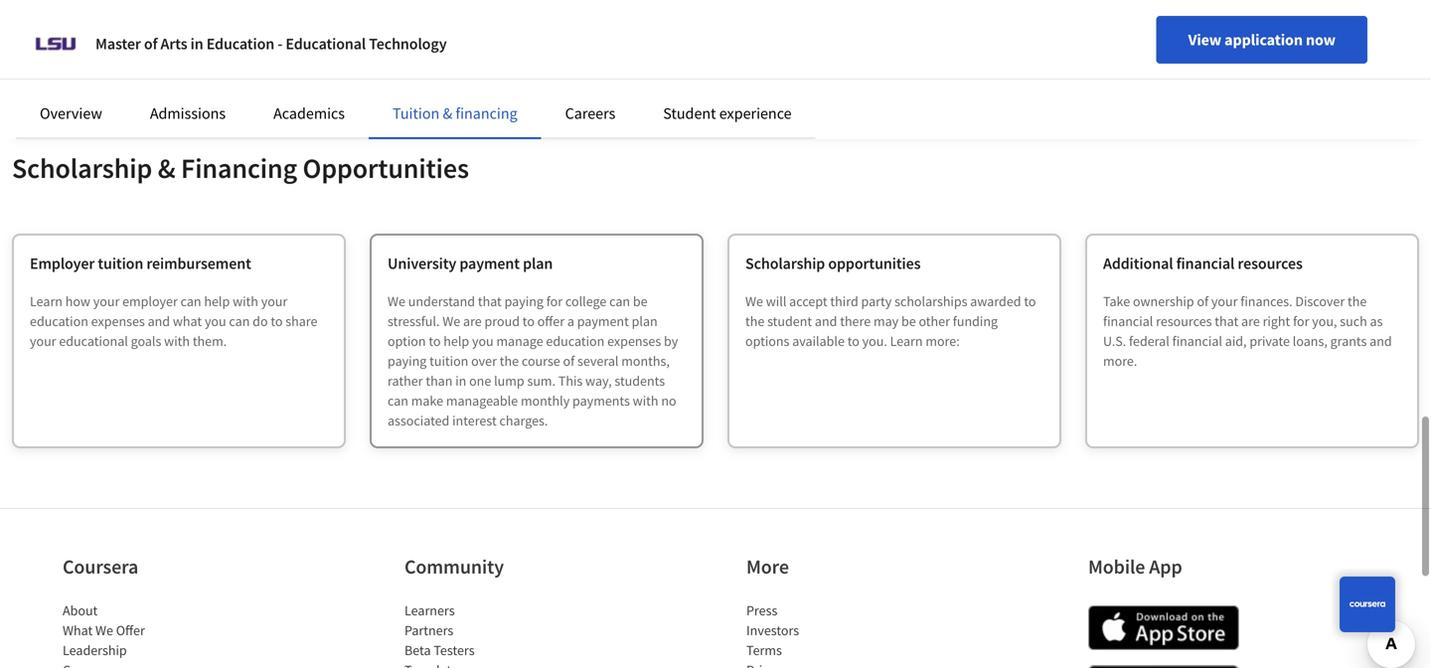 Task type: describe. For each thing, give the bounding box(es) containing it.
aid,
[[1225, 332, 1247, 350]]

finances.
[[1241, 292, 1293, 310]]

scholarship for scholarship opportunities
[[746, 253, 825, 273]]

financing
[[456, 103, 518, 123]]

and for opportunities
[[815, 312, 837, 330]]

employer
[[30, 253, 95, 273]]

one
[[469, 372, 491, 390]]

press link
[[747, 601, 778, 619]]

resources inside take ownership of your finances. discover the financial resources that are right for you, such as u.s. federal financial aid,  private loans, grants and more.
[[1156, 312, 1212, 330]]

opportunities
[[828, 253, 921, 273]]

awarded
[[971, 292, 1021, 310]]

than
[[426, 372, 453, 390]]

more
[[747, 554, 789, 579]]

learners
[[405, 601, 455, 619]]

that inside take ownership of your finances. discover the financial resources that are right for you, such as u.s. federal financial aid,  private loans, grants and more.
[[1215, 312, 1239, 330]]

0 vertical spatial payment
[[460, 253, 520, 273]]

other
[[919, 312, 950, 330]]

for inside take ownership of your finances. discover the financial resources that are right for you, such as u.s. federal financial aid,  private loans, grants and more.
[[1293, 312, 1310, 330]]

are for payment
[[463, 312, 482, 330]]

student experience
[[663, 103, 792, 123]]

your up "do"
[[261, 292, 288, 310]]

we up stressful.
[[388, 292, 406, 310]]

such
[[1340, 312, 1368, 330]]

view application now button
[[1157, 16, 1368, 64]]

& for tuition
[[443, 103, 453, 123]]

tuition
[[393, 103, 440, 123]]

& for scholarship
[[158, 151, 175, 185]]

charges.
[[500, 412, 548, 429]]

educational
[[59, 332, 128, 350]]

can left "do"
[[229, 312, 250, 330]]

overview
[[40, 103, 102, 123]]

additional financial resources
[[1103, 253, 1303, 273]]

of inside take ownership of your finances. discover the financial resources that are right for you, such as u.s. federal financial aid,  private loans, grants and more.
[[1197, 292, 1209, 310]]

leadership link
[[63, 641, 127, 659]]

list item for coursera
[[63, 660, 232, 668]]

be inside "we will accept third party scholarships awarded to the student and there may be other funding options available to you. learn more:"
[[902, 312, 916, 330]]

learn how your employer can help with your education expenses and what you can do to share your educational goals with them.
[[30, 292, 318, 350]]

funding
[[953, 312, 998, 330]]

no
[[661, 392, 677, 410]]

coursera
[[63, 554, 138, 579]]

careers link
[[565, 103, 616, 123]]

opportunities
[[303, 151, 469, 185]]

we will accept third party scholarships awarded to the student and there may be other funding options available to you. learn more:
[[746, 292, 1036, 350]]

university payment plan
[[388, 253, 553, 273]]

as
[[1370, 312, 1383, 330]]

list item for more
[[747, 660, 916, 668]]

that inside the we understand that paying for college can be stressful. we are proud to offer a payment plan option to help you manage education expenses by paying tuition over the course of several months, rather than in one lump sum. this way, students can make manageable monthly payments with no associated interest charges.
[[478, 292, 502, 310]]

partners
[[405, 621, 454, 639]]

to inside 'learn how your employer can help with your education expenses and what you can do to share your educational goals with them.'
[[271, 312, 283, 330]]

to right option
[[429, 332, 441, 350]]

offer
[[116, 621, 145, 639]]

experience
[[719, 103, 792, 123]]

admissions link
[[150, 103, 226, 123]]

way,
[[586, 372, 612, 390]]

financing
[[181, 151, 297, 185]]

you inside the we understand that paying for college can be stressful. we are proud to offer a payment plan option to help you manage education expenses by paying tuition over the course of several months, rather than in one lump sum. this way, students can make manageable monthly payments with no associated interest charges.
[[472, 332, 494, 350]]

press investors terms
[[747, 601, 799, 659]]

1 horizontal spatial paying
[[505, 292, 544, 310]]

your left educational
[[30, 332, 56, 350]]

download on the app store image
[[1089, 605, 1240, 650]]

1 vertical spatial paying
[[388, 352, 427, 370]]

loans,
[[1293, 332, 1328, 350]]

investors link
[[747, 621, 799, 639]]

how
[[65, 292, 90, 310]]

beta
[[405, 641, 431, 659]]

share
[[286, 312, 318, 330]]

scholarship & financing opportunities
[[12, 151, 469, 185]]

investors
[[747, 621, 799, 639]]

you inside 'learn how your employer can help with your education expenses and what you can do to share your educational goals with them.'
[[205, 312, 226, 330]]

lump
[[494, 372, 525, 390]]

learners partners beta testers
[[405, 601, 475, 659]]

your inside take ownership of your finances. discover the financial resources that are right for you, such as u.s. federal financial aid,  private loans, grants and more.
[[1212, 292, 1238, 310]]

0 vertical spatial financial
[[1177, 253, 1235, 273]]

right
[[1263, 312, 1291, 330]]

view
[[1189, 30, 1222, 50]]

terms
[[747, 641, 782, 659]]

you.
[[863, 332, 888, 350]]

accept
[[789, 292, 828, 310]]

offer
[[538, 312, 565, 330]]

academics link
[[273, 103, 345, 123]]

1 vertical spatial financial
[[1103, 312, 1154, 330]]

terms link
[[747, 641, 782, 659]]

1 horizontal spatial with
[[233, 292, 258, 310]]

student
[[768, 312, 812, 330]]

student
[[663, 103, 716, 123]]

there
[[840, 312, 871, 330]]

students
[[615, 372, 665, 390]]

do
[[253, 312, 268, 330]]

will
[[766, 292, 787, 310]]

technology
[[369, 34, 447, 54]]

federal
[[1129, 332, 1170, 350]]

1 vertical spatial with
[[164, 332, 190, 350]]

student experience link
[[663, 103, 792, 123]]

community
[[405, 554, 504, 579]]

months,
[[622, 352, 670, 370]]

tuition & financing
[[393, 103, 518, 123]]

the inside "we will accept third party scholarships awarded to the student and there may be other funding options available to you. learn more:"
[[746, 312, 765, 330]]

list item for community
[[405, 660, 574, 668]]

scholarship for scholarship & financing opportunities
[[12, 151, 152, 185]]

help inside 'learn how your employer can help with your education expenses and what you can do to share your educational goals with them.'
[[204, 292, 230, 310]]

0 horizontal spatial of
[[144, 34, 158, 54]]

learn inside "we will accept third party scholarships awarded to the student and there may be other funding options available to you. learn more:"
[[890, 332, 923, 350]]

third
[[830, 292, 859, 310]]

over
[[471, 352, 497, 370]]

educational
[[286, 34, 366, 54]]

employer tuition reimbursement
[[30, 253, 251, 273]]

you,
[[1312, 312, 1338, 330]]

plan inside the we understand that paying for college can be stressful. we are proud to offer a payment plan option to help you manage education expenses by paying tuition over the course of several months, rather than in one lump sum. this way, students can make manageable monthly payments with no associated interest charges.
[[632, 312, 658, 330]]

payment inside the we understand that paying for college can be stressful. we are proud to offer a payment plan option to help you manage education expenses by paying tuition over the course of several months, rather than in one lump sum. this way, students can make manageable monthly payments with no associated interest charges.
[[577, 312, 629, 330]]

manage
[[496, 332, 543, 350]]

list for community
[[405, 600, 574, 668]]

-
[[278, 34, 283, 54]]

and for tuition
[[148, 312, 170, 330]]

by
[[664, 332, 678, 350]]

partners link
[[405, 621, 454, 639]]



Task type: vqa. For each thing, say whether or not it's contained in the screenshot.


Task type: locate. For each thing, give the bounding box(es) containing it.
the up lump
[[500, 352, 519, 370]]

paying down option
[[388, 352, 427, 370]]

1 horizontal spatial plan
[[632, 312, 658, 330]]

0 horizontal spatial that
[[478, 292, 502, 310]]

1 horizontal spatial are
[[1242, 312, 1260, 330]]

your up aid,
[[1212, 292, 1238, 310]]

the
[[1348, 292, 1367, 310], [746, 312, 765, 330], [500, 352, 519, 370]]

payment up "proud"
[[460, 253, 520, 273]]

make
[[411, 392, 443, 410]]

1 horizontal spatial payment
[[577, 312, 629, 330]]

take ownership of your finances. discover the financial resources that are right for you, such as u.s. federal financial aid,  private loans, grants and more.
[[1103, 292, 1392, 370]]

1 horizontal spatial for
[[1293, 312, 1310, 330]]

0 vertical spatial plan
[[523, 253, 553, 273]]

2 are from the left
[[1242, 312, 1260, 330]]

u.s.
[[1103, 332, 1127, 350]]

1 horizontal spatial of
[[563, 352, 575, 370]]

master of arts in education - educational technology
[[95, 34, 447, 54]]

to down 'there'
[[848, 332, 860, 350]]

1 vertical spatial the
[[746, 312, 765, 330]]

1 vertical spatial of
[[1197, 292, 1209, 310]]

to up manage
[[523, 312, 535, 330]]

list containing press
[[747, 600, 916, 668]]

0 horizontal spatial learn
[[30, 292, 63, 310]]

1 horizontal spatial that
[[1215, 312, 1239, 330]]

1 vertical spatial you
[[472, 332, 494, 350]]

0 vertical spatial scholarship
[[12, 151, 152, 185]]

resources
[[1238, 253, 1303, 273], [1156, 312, 1212, 330]]

of up this at bottom left
[[563, 352, 575, 370]]

and inside take ownership of your finances. discover the financial resources that are right for you, such as u.s. federal financial aid,  private loans, grants and more.
[[1370, 332, 1392, 350]]

0 horizontal spatial for
[[546, 292, 563, 310]]

education inside the we understand that paying for college can be stressful. we are proud to offer a payment plan option to help you manage education expenses by paying tuition over the course of several months, rather than in one lump sum. this way, students can make manageable monthly payments with no associated interest charges.
[[546, 332, 605, 350]]

arts
[[161, 34, 187, 54]]

your
[[93, 292, 120, 310], [261, 292, 288, 310], [1212, 292, 1238, 310], [30, 332, 56, 350]]

the inside take ownership of your finances. discover the financial resources that are right for you, such as u.s. federal financial aid,  private loans, grants and more.
[[1348, 292, 1367, 310]]

1 vertical spatial scholarship
[[746, 253, 825, 273]]

and inside "we will accept third party scholarships awarded to the student and there may be other funding options available to you. learn more:"
[[815, 312, 837, 330]]

tuition up employer
[[98, 253, 143, 273]]

list item down press investors terms
[[747, 660, 916, 668]]

take
[[1103, 292, 1130, 310]]

paying up "proud"
[[505, 292, 544, 310]]

payment
[[460, 253, 520, 273], [577, 312, 629, 330]]

what
[[173, 312, 202, 330]]

list item
[[63, 660, 232, 668], [405, 660, 574, 668], [747, 660, 916, 668]]

0 vertical spatial you
[[205, 312, 226, 330]]

1 horizontal spatial be
[[902, 312, 916, 330]]

financial down take
[[1103, 312, 1154, 330]]

tuition inside the we understand that paying for college can be stressful. we are proud to offer a payment plan option to help you manage education expenses by paying tuition over the course of several months, rather than in one lump sum. this way, students can make manageable monthly payments with no associated interest charges.
[[430, 352, 469, 370]]

1 vertical spatial for
[[1293, 312, 1310, 330]]

that up aid,
[[1215, 312, 1239, 330]]

of left arts
[[144, 34, 158, 54]]

academics
[[273, 103, 345, 123]]

2 vertical spatial the
[[500, 352, 519, 370]]

1 horizontal spatial list
[[405, 600, 574, 668]]

several
[[578, 352, 619, 370]]

help inside the we understand that paying for college can be stressful. we are proud to offer a payment plan option to help you manage education expenses by paying tuition over the course of several months, rather than in one lump sum. this way, students can make manageable monthly payments with no associated interest charges.
[[444, 332, 469, 350]]

the up options
[[746, 312, 765, 330]]

in right arts
[[191, 34, 203, 54]]

financial left aid,
[[1173, 332, 1223, 350]]

and down the as
[[1370, 332, 1392, 350]]

payment down "college"
[[577, 312, 629, 330]]

1 vertical spatial that
[[1215, 312, 1239, 330]]

1 list item from the left
[[63, 660, 232, 668]]

1 are from the left
[[463, 312, 482, 330]]

interest
[[452, 412, 497, 429]]

plan
[[523, 253, 553, 273], [632, 312, 658, 330]]

0 vertical spatial help
[[204, 292, 230, 310]]

0 vertical spatial expenses
[[91, 312, 145, 330]]

more:
[[926, 332, 960, 350]]

press
[[747, 601, 778, 619]]

employer
[[122, 292, 178, 310]]

learn
[[30, 292, 63, 310], [890, 332, 923, 350]]

& right the "tuition"
[[443, 103, 453, 123]]

resources up "finances."
[[1238, 253, 1303, 273]]

for up loans,
[[1293, 312, 1310, 330]]

0 vertical spatial paying
[[505, 292, 544, 310]]

master
[[95, 34, 141, 54]]

your right how
[[93, 292, 120, 310]]

for
[[546, 292, 563, 310], [1293, 312, 1310, 330]]

are left "proud"
[[463, 312, 482, 330]]

paying
[[505, 292, 544, 310], [388, 352, 427, 370]]

we understand that paying for college can be stressful. we are proud to offer a payment plan option to help you manage education expenses by paying tuition over the course of several months, rather than in one lump sum. this way, students can make manageable monthly payments with no associated interest charges.
[[388, 292, 678, 429]]

careers
[[565, 103, 616, 123]]

1 vertical spatial expenses
[[607, 332, 661, 350]]

1 horizontal spatial you
[[472, 332, 494, 350]]

view application now
[[1189, 30, 1336, 50]]

education down how
[[30, 312, 88, 330]]

0 vertical spatial &
[[443, 103, 453, 123]]

about what we offer leadership
[[63, 601, 145, 659]]

0 horizontal spatial in
[[191, 34, 203, 54]]

0 vertical spatial of
[[144, 34, 158, 54]]

0 vertical spatial for
[[546, 292, 563, 310]]

& down 'admissions'
[[158, 151, 175, 185]]

3 list item from the left
[[747, 660, 916, 668]]

0 horizontal spatial scholarship
[[12, 151, 152, 185]]

in left one
[[455, 372, 467, 390]]

list for coursera
[[63, 600, 232, 668]]

resources down ownership
[[1156, 312, 1212, 330]]

beta testers link
[[405, 641, 475, 659]]

education down a
[[546, 332, 605, 350]]

3 list from the left
[[747, 600, 916, 668]]

that up "proud"
[[478, 292, 502, 310]]

0 vertical spatial be
[[633, 292, 648, 310]]

1 vertical spatial payment
[[577, 312, 629, 330]]

now
[[1306, 30, 1336, 50]]

we down understand
[[443, 312, 460, 330]]

0 vertical spatial in
[[191, 34, 203, 54]]

0 horizontal spatial are
[[463, 312, 482, 330]]

associated
[[388, 412, 450, 429]]

you up "them."
[[205, 312, 226, 330]]

with up "do"
[[233, 292, 258, 310]]

1 vertical spatial learn
[[890, 332, 923, 350]]

0 vertical spatial education
[[30, 312, 88, 330]]

2 vertical spatial with
[[633, 392, 659, 410]]

help down understand
[[444, 332, 469, 350]]

0 horizontal spatial paying
[[388, 352, 427, 370]]

tuition & financing link
[[393, 103, 518, 123]]

0 vertical spatial learn
[[30, 292, 63, 310]]

that
[[478, 292, 502, 310], [1215, 312, 1239, 330]]

to right awarded
[[1024, 292, 1036, 310]]

education
[[30, 312, 88, 330], [546, 332, 605, 350]]

1 list from the left
[[63, 600, 232, 668]]

0 vertical spatial that
[[478, 292, 502, 310]]

0 horizontal spatial list
[[63, 600, 232, 668]]

0 vertical spatial the
[[1348, 292, 1367, 310]]

be right may
[[902, 312, 916, 330]]

available
[[792, 332, 845, 350]]

1 horizontal spatial expenses
[[607, 332, 661, 350]]

plan up offer
[[523, 253, 553, 273]]

the up such
[[1348, 292, 1367, 310]]

may
[[874, 312, 899, 330]]

we inside about what we offer leadership
[[95, 621, 113, 639]]

expenses inside the we understand that paying for college can be stressful. we are proud to offer a payment plan option to help you manage education expenses by paying tuition over the course of several months, rather than in one lump sum. this way, students can make manageable monthly payments with no associated interest charges.
[[607, 332, 661, 350]]

2 vertical spatial financial
[[1173, 332, 1223, 350]]

about
[[63, 601, 98, 619]]

are
[[463, 312, 482, 330], [1242, 312, 1260, 330]]

you
[[205, 312, 226, 330], [472, 332, 494, 350]]

for up offer
[[546, 292, 563, 310]]

0 horizontal spatial list item
[[63, 660, 232, 668]]

be
[[633, 292, 648, 310], [902, 312, 916, 330]]

can right "college"
[[610, 292, 630, 310]]

1 horizontal spatial learn
[[890, 332, 923, 350]]

0 horizontal spatial plan
[[523, 253, 553, 273]]

0 horizontal spatial with
[[164, 332, 190, 350]]

and down employer
[[148, 312, 170, 330]]

2 horizontal spatial with
[[633, 392, 659, 410]]

application
[[1225, 30, 1303, 50]]

and inside 'learn how your employer can help with your education expenses and what you can do to share your educational goals with them.'
[[148, 312, 170, 330]]

course
[[522, 352, 560, 370]]

0 horizontal spatial payment
[[460, 253, 520, 273]]

scholarship up the will
[[746, 253, 825, 273]]

help up "them."
[[204, 292, 230, 310]]

for inside the we understand that paying for college can be stressful. we are proud to offer a payment plan option to help you manage education expenses by paying tuition over the course of several months, rather than in one lump sum. this way, students can make manageable monthly payments with no associated interest charges.
[[546, 292, 563, 310]]

1 vertical spatial tuition
[[430, 352, 469, 370]]

1 vertical spatial plan
[[632, 312, 658, 330]]

are inside the we understand that paying for college can be stressful. we are proud to offer a payment plan option to help you manage education expenses by paying tuition over the course of several months, rather than in one lump sum. this way, students can make manageable monthly payments with no associated interest charges.
[[463, 312, 482, 330]]

1 horizontal spatial and
[[815, 312, 837, 330]]

0 horizontal spatial the
[[500, 352, 519, 370]]

list item down offer
[[63, 660, 232, 668]]

2 horizontal spatial the
[[1348, 292, 1367, 310]]

of inside the we understand that paying for college can be stressful. we are proud to offer a payment plan option to help you manage education expenses by paying tuition over the course of several months, rather than in one lump sum. this way, students can make manageable monthly payments with no associated interest charges.
[[563, 352, 575, 370]]

to
[[1024, 292, 1036, 310], [271, 312, 283, 330], [523, 312, 535, 330], [429, 332, 441, 350], [848, 332, 860, 350]]

with inside the we understand that paying for college can be stressful. we are proud to offer a payment plan option to help you manage education expenses by paying tuition over the course of several months, rather than in one lump sum. this way, students can make manageable monthly payments with no associated interest charges.
[[633, 392, 659, 410]]

can down rather in the bottom left of the page
[[388, 392, 409, 410]]

sum.
[[527, 372, 556, 390]]

in inside the we understand that paying for college can be stressful. we are proud to offer a payment plan option to help you manage education expenses by paying tuition over the course of several months, rather than in one lump sum. this way, students can make manageable monthly payments with no associated interest charges.
[[455, 372, 467, 390]]

are up aid,
[[1242, 312, 1260, 330]]

be inside the we understand that paying for college can be stressful. we are proud to offer a payment plan option to help you manage education expenses by paying tuition over the course of several months, rather than in one lump sum. this way, students can make manageable monthly payments with no associated interest charges.
[[633, 292, 648, 310]]

0 horizontal spatial help
[[204, 292, 230, 310]]

financial up ownership
[[1177, 253, 1235, 273]]

scholarship opportunities
[[746, 253, 921, 273]]

private
[[1250, 332, 1290, 350]]

list containing about
[[63, 600, 232, 668]]

list item down testers
[[405, 660, 574, 668]]

you up over at the bottom of page
[[472, 332, 494, 350]]

1 horizontal spatial scholarship
[[746, 253, 825, 273]]

0 horizontal spatial resources
[[1156, 312, 1212, 330]]

2 horizontal spatial list item
[[747, 660, 916, 668]]

1 horizontal spatial resources
[[1238, 253, 1303, 273]]

1 vertical spatial help
[[444, 332, 469, 350]]

2 horizontal spatial of
[[1197, 292, 1209, 310]]

0 horizontal spatial &
[[158, 151, 175, 185]]

1 vertical spatial education
[[546, 332, 605, 350]]

in
[[191, 34, 203, 54], [455, 372, 467, 390]]

0 horizontal spatial be
[[633, 292, 648, 310]]

be right "college"
[[633, 292, 648, 310]]

1 horizontal spatial tuition
[[430, 352, 469, 370]]

1 horizontal spatial help
[[444, 332, 469, 350]]

louisiana state university logo image
[[32, 20, 80, 68]]

1 horizontal spatial in
[[455, 372, 467, 390]]

2 vertical spatial of
[[563, 352, 575, 370]]

2 list item from the left
[[405, 660, 574, 668]]

1 horizontal spatial list item
[[405, 660, 574, 668]]

0 horizontal spatial expenses
[[91, 312, 145, 330]]

learners link
[[405, 601, 455, 619]]

expenses up months,
[[607, 332, 661, 350]]

college
[[566, 292, 607, 310]]

0 horizontal spatial education
[[30, 312, 88, 330]]

1 horizontal spatial &
[[443, 103, 453, 123]]

0 horizontal spatial and
[[148, 312, 170, 330]]

1 horizontal spatial the
[[746, 312, 765, 330]]

scholarship
[[12, 151, 152, 185], [746, 253, 825, 273]]

of down additional financial resources
[[1197, 292, 1209, 310]]

can up what
[[181, 292, 201, 310]]

monthly
[[521, 392, 570, 410]]

mobile app
[[1089, 554, 1183, 579]]

0 horizontal spatial you
[[205, 312, 226, 330]]

list containing learners
[[405, 600, 574, 668]]

proud
[[485, 312, 520, 330]]

with down what
[[164, 332, 190, 350]]

1 vertical spatial in
[[455, 372, 467, 390]]

with down the students
[[633, 392, 659, 410]]

2 horizontal spatial and
[[1370, 332, 1392, 350]]

0 vertical spatial with
[[233, 292, 258, 310]]

list
[[63, 600, 232, 668], [405, 600, 574, 668], [747, 600, 916, 668]]

2 horizontal spatial list
[[747, 600, 916, 668]]

2 list from the left
[[405, 600, 574, 668]]

we up leadership link on the bottom
[[95, 621, 113, 639]]

1 vertical spatial be
[[902, 312, 916, 330]]

are for financial
[[1242, 312, 1260, 330]]

are inside take ownership of your finances. discover the financial resources that are right for you, such as u.s. federal financial aid,  private loans, grants and more.
[[1242, 312, 1260, 330]]

expenses inside 'learn how your employer can help with your education expenses and what you can do to share your educational goals with them.'
[[91, 312, 145, 330]]

tuition up than
[[430, 352, 469, 370]]

stressful.
[[388, 312, 440, 330]]

option
[[388, 332, 426, 350]]

list for more
[[747, 600, 916, 668]]

we inside "we will accept third party scholarships awarded to the student and there may be other funding options available to you. learn more:"
[[746, 292, 763, 310]]

options
[[746, 332, 790, 350]]

expenses
[[91, 312, 145, 330], [607, 332, 661, 350]]

leadership
[[63, 641, 127, 659]]

about link
[[63, 601, 98, 619]]

0 vertical spatial resources
[[1238, 253, 1303, 273]]

learn left how
[[30, 292, 63, 310]]

goals
[[131, 332, 161, 350]]

learn inside 'learn how your employer can help with your education expenses and what you can do to share your educational goals with them.'
[[30, 292, 63, 310]]

plan up months,
[[632, 312, 658, 330]]

the inside the we understand that paying for college can be stressful. we are proud to offer a payment plan option to help you manage education expenses by paying tuition over the course of several months, rather than in one lump sum. this way, students can make manageable monthly payments with no associated interest charges.
[[500, 352, 519, 370]]

rather
[[388, 372, 423, 390]]

ownership
[[1133, 292, 1195, 310]]

1 vertical spatial &
[[158, 151, 175, 185]]

get it on google play image
[[1089, 665, 1240, 668]]

this
[[559, 372, 583, 390]]

education inside 'learn how your employer can help with your education expenses and what you can do to share your educational goals with them.'
[[30, 312, 88, 330]]

reimbursement
[[146, 253, 251, 273]]

0 horizontal spatial tuition
[[98, 253, 143, 273]]

0 vertical spatial tuition
[[98, 253, 143, 273]]

scholarship down overview link on the top left of the page
[[12, 151, 152, 185]]

expenses up educational
[[91, 312, 145, 330]]

and up available
[[815, 312, 837, 330]]

1 horizontal spatial education
[[546, 332, 605, 350]]

we left the will
[[746, 292, 763, 310]]

we
[[388, 292, 406, 310], [746, 292, 763, 310], [443, 312, 460, 330], [95, 621, 113, 639]]

learn down may
[[890, 332, 923, 350]]

to right "do"
[[271, 312, 283, 330]]

more.
[[1103, 352, 1138, 370]]

1 vertical spatial resources
[[1156, 312, 1212, 330]]



